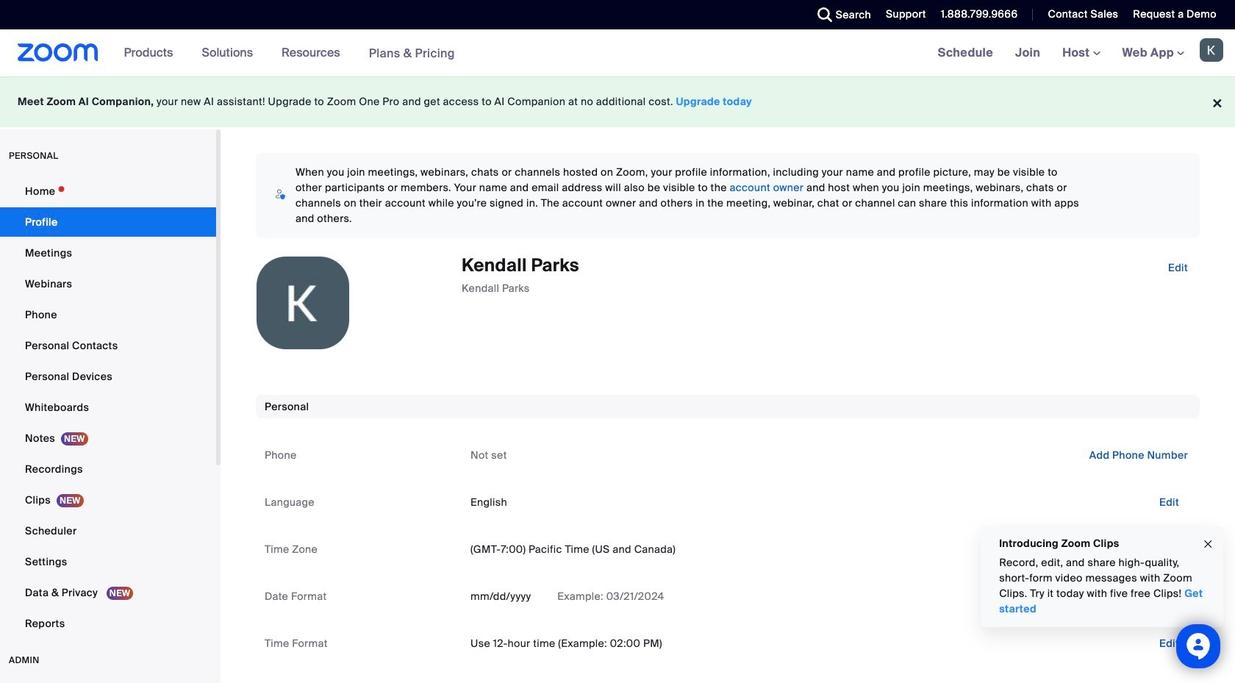 Task type: locate. For each thing, give the bounding box(es) containing it.
footer
[[0, 76, 1236, 127]]

product information navigation
[[113, 29, 466, 77]]

banner
[[0, 29, 1236, 77]]

edit user photo image
[[291, 296, 315, 310]]



Task type: vqa. For each thing, say whether or not it's contained in the screenshot.
PERSONAL MENU "menu"
yes



Task type: describe. For each thing, give the bounding box(es) containing it.
zoom logo image
[[18, 43, 98, 62]]

close image
[[1203, 536, 1214, 553]]

profile picture image
[[1200, 38, 1224, 62]]

meetings navigation
[[927, 29, 1236, 77]]

user photo image
[[257, 257, 349, 349]]

personal menu menu
[[0, 177, 216, 640]]



